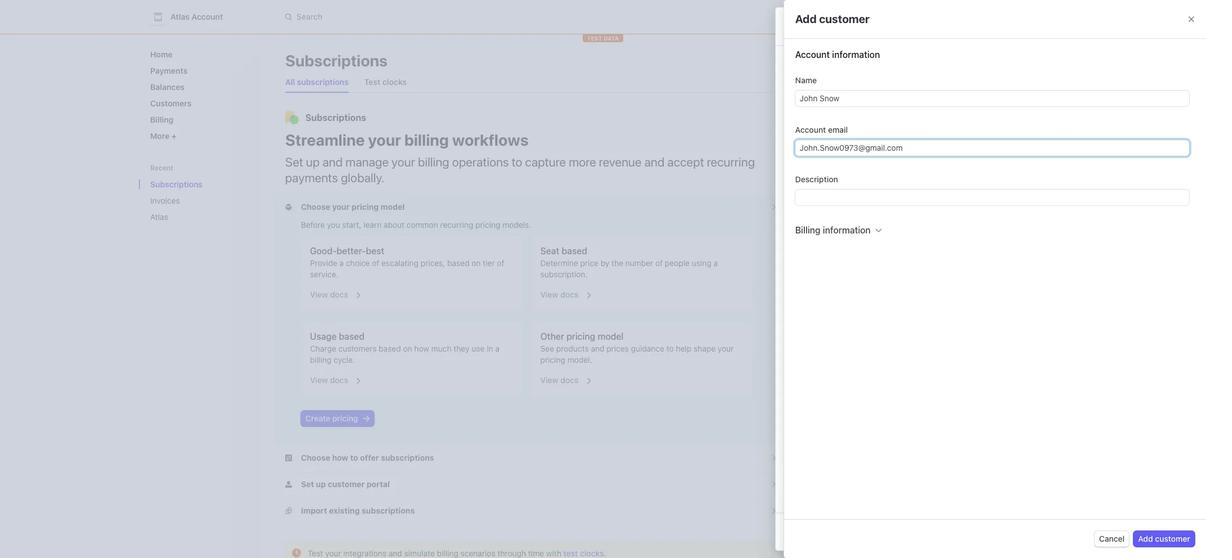 Task type: vqa. For each thing, say whether or not it's contained in the screenshot.
table to the top
no



Task type: locate. For each thing, give the bounding box(es) containing it.
create for create pricing
[[306, 414, 331, 423]]

starter
[[849, 136, 875, 146]]

trials
[[912, 166, 930, 175]]

cancel button
[[1095, 531, 1130, 547]]

a right in
[[496, 344, 500, 354]]

a down better-
[[340, 258, 344, 268]]

recurring down scale
[[845, 212, 878, 221]]

2 horizontal spatial add
[[1139, 534, 1154, 544]]

more
[[569, 155, 597, 169]]

recurring right 'common'
[[441, 220, 474, 230]]

based inside seat based determine price by the number of people using a subscription.
[[562, 246, 588, 256]]

0 horizontal spatial test
[[365, 77, 381, 87]]

manage
[[346, 155, 389, 169], [856, 175, 885, 185]]

payments up the automate
[[813, 221, 849, 231]]

invoices link
[[146, 191, 238, 210]]

docs down "subscription."
[[561, 290, 579, 299]]

1 vertical spatial manage
[[856, 175, 885, 185]]

view down see
[[541, 375, 559, 385]]

information up recovery, on the top right
[[823, 225, 871, 235]]

atlas account button
[[150, 9, 234, 25]]

docs down cycle.
[[330, 375, 348, 385]]

0 vertical spatial add customer
[[796, 12, 870, 25]]

account
[[192, 12, 223, 21], [796, 50, 830, 60], [796, 125, 827, 135]]

information for account information
[[833, 50, 881, 60]]

billing up more
[[150, 115, 174, 124]]

your inside dropdown button
[[332, 202, 350, 212]]

docs for model
[[561, 375, 579, 385]]

subscription details
[[787, 128, 890, 141]]

view docs down model.
[[541, 375, 579, 385]]

atlas up home
[[171, 12, 190, 21]]

on up 'billing information'
[[834, 212, 843, 221]]

billing down 0.8%
[[796, 225, 821, 235]]

atlas
[[171, 12, 190, 21], [150, 212, 168, 222]]

view down service.
[[310, 290, 328, 299]]

1 vertical spatial add customer
[[1139, 534, 1191, 544]]

your inside "other pricing model see products and prices guidance to help shape your pricing model."
[[718, 344, 734, 354]]

0 horizontal spatial to
[[512, 155, 523, 169]]

and inside 0.5% on recurring payments create subscriptions, offer trials or discounts, and effortlessly manage recurring billing.
[[981, 166, 995, 175]]

svg image right create pricing
[[363, 415, 370, 422]]

a inside usage based charge customers based on how much they use in a billing cycle.
[[496, 344, 500, 354]]

customers
[[339, 344, 377, 354]]

0 vertical spatial manage
[[346, 155, 389, 169]]

1 vertical spatial customer
[[1156, 534, 1191, 544]]

based right prices,
[[448, 258, 470, 268]]

billing down email
[[824, 136, 847, 146]]

choose
[[301, 202, 330, 212]]

0 vertical spatial billing
[[405, 131, 449, 149]]

account up home link
[[192, 12, 223, 21]]

billing up 0.8%
[[813, 196, 836, 206]]

revenue right invoicing,
[[992, 235, 1021, 245]]

test inside tab list
[[365, 77, 381, 87]]

view docs down "subscription."
[[541, 290, 579, 299]]

docs down model.
[[561, 375, 579, 385]]

customers link
[[146, 94, 254, 113]]

account inside button
[[192, 12, 223, 21]]

filter
[[822, 56, 841, 65]]

tab list containing all subscriptions
[[281, 72, 1023, 93]]

0 horizontal spatial customer
[[820, 12, 870, 25]]

2 vertical spatial subscriptions
[[150, 180, 203, 189]]

subscription up the export
[[855, 20, 920, 32]]

0 vertical spatial subscription
[[855, 20, 920, 32]]

recent
[[150, 164, 173, 172]]

add customer inside button
[[1139, 534, 1191, 544]]

other pricing model see products and prices guidance to help shape your pricing model.
[[541, 332, 734, 365]]

a inside good-better-best provide a choice of escalating prices, based on tier of service.
[[340, 258, 344, 268]]

filter button
[[806, 53, 846, 69]]

invoices
[[150, 196, 180, 205]]

model up prices
[[598, 332, 624, 342]]

0 vertical spatial account
[[192, 12, 223, 21]]

subscription
[[855, 20, 920, 32], [882, 235, 927, 245]]

1 vertical spatial information
[[823, 225, 871, 235]]

subscriptions up the subscriptions
[[285, 51, 388, 70]]

better-
[[337, 246, 366, 256]]

and down the account email email field
[[981, 166, 995, 175]]

customer
[[787, 58, 838, 71]]

usage based charge customers based on how much they use in a billing cycle.
[[310, 332, 500, 365]]

based up customers
[[339, 332, 365, 342]]

view docs button down cycle.
[[303, 368, 362, 388]]

and
[[323, 155, 343, 169], [645, 155, 665, 169], [981, 166, 995, 175], [918, 212, 931, 221], [848, 245, 862, 254], [591, 344, 605, 354]]

0 horizontal spatial of
[[372, 258, 380, 268]]

payments down up
[[285, 171, 338, 185]]

a left test
[[824, 20, 830, 32]]

svg image inside filter 'popup button'
[[811, 57, 818, 64]]

1 horizontal spatial revenue
[[864, 245, 893, 254]]

0 vertical spatial atlas
[[171, 12, 190, 21]]

view docs down service.
[[310, 290, 348, 299]]

0 horizontal spatial add
[[796, 12, 817, 25]]

based up price
[[562, 246, 588, 256]]

svg image for choose your pricing model
[[285, 204, 292, 211]]

1 horizontal spatial add
[[1024, 509, 1041, 519]]

discounts,
[[942, 166, 979, 175]]

on left how
[[403, 344, 412, 354]]

other
[[541, 332, 565, 342]]

add right "cancel"
[[1139, 534, 1154, 544]]

Description text field
[[796, 190, 1190, 205]]

1 vertical spatial test
[[365, 77, 381, 87]]

0 horizontal spatial manage
[[346, 155, 389, 169]]

and left prices
[[591, 344, 605, 354]]

recurring right accept
[[707, 155, 756, 169]]

view docs button down service.
[[303, 283, 362, 303]]

a
[[824, 20, 830, 32], [340, 258, 344, 268], [714, 258, 718, 268], [496, 344, 500, 354]]

billing inside core navigation links element
[[150, 115, 174, 124]]

view docs for seat
[[541, 290, 579, 299]]

test mode
[[870, 12, 909, 21]]

atlas for atlas
[[150, 212, 168, 222]]

subscription
[[787, 128, 853, 141]]

2 vertical spatial add
[[1139, 534, 1154, 544]]

view docs button down model.
[[534, 368, 593, 388]]

create inside dialog
[[787, 20, 822, 32]]

0 horizontal spatial svg image
[[285, 204, 292, 211]]

1 vertical spatial to
[[667, 344, 674, 354]]

help
[[676, 344, 692, 354]]

atlas inside recent element
[[150, 212, 168, 222]]

1 vertical spatial subscriptions
[[306, 113, 366, 123]]

details
[[855, 128, 890, 141]]

view docs button for usage
[[303, 368, 362, 388]]

accept
[[668, 155, 705, 169]]

payments up offer
[[880, 151, 916, 161]]

manage inside 0.5% on recurring payments create subscriptions, offer trials or discounts, and effortlessly manage recurring billing.
[[856, 175, 885, 185]]

payments inside 0.5% on recurring payments create subscriptions, offer trials or discounts, and effortlessly manage recurring billing.
[[880, 151, 916, 161]]

model inside dropdown button
[[381, 202, 405, 212]]

one-
[[934, 212, 951, 221]]

docs down service.
[[330, 290, 348, 299]]

1 vertical spatial add
[[1024, 509, 1041, 519]]

a inside seat based determine price by the number of people using a subscription.
[[714, 258, 718, 268]]

1 vertical spatial svg image
[[285, 204, 292, 211]]

0 horizontal spatial model
[[381, 202, 405, 212]]

view docs button down "subscription."
[[534, 283, 593, 303]]

or
[[932, 166, 940, 175]]

docs
[[330, 290, 348, 299], [561, 290, 579, 299], [330, 375, 348, 385], [561, 375, 579, 385]]

view docs
[[310, 290, 348, 299], [541, 290, 579, 299], [310, 375, 348, 385], [541, 375, 579, 385]]

phase
[[1043, 509, 1068, 519]]

home
[[150, 50, 173, 59]]

0 vertical spatial test
[[870, 12, 886, 21]]

billing,
[[929, 235, 953, 245]]

revenue
[[599, 155, 642, 169], [992, 235, 1021, 245], [864, 245, 893, 254]]

subscriptions up streamline
[[306, 113, 366, 123]]

on inside good-better-best provide a choice of escalating prices, based on tier of service.
[[472, 258, 481, 268]]

1 of from the left
[[372, 258, 380, 268]]

1 vertical spatial atlas
[[150, 212, 168, 222]]

billing inside billing scale 0.8% on recurring payments and one-time invoice payments automate quoting, subscription billing, invoicing, revenue recovery, and revenue recognition.
[[813, 196, 836, 206]]

subscriptions inside recent element
[[150, 180, 203, 189]]

on right 0.5%
[[834, 151, 843, 161]]

billing starter
[[824, 136, 875, 146]]

test clocks link
[[360, 74, 412, 90]]

recurring up end date field
[[887, 175, 920, 185]]

to left help
[[667, 344, 674, 354]]

billing
[[405, 131, 449, 149], [418, 155, 450, 169], [310, 355, 332, 365]]

atlas down invoices
[[150, 212, 168, 222]]

svg image
[[811, 57, 818, 64], [285, 204, 292, 211], [363, 415, 370, 422]]

0 horizontal spatial revenue
[[599, 155, 642, 169]]

recurring inside streamline your billing workflows set up and manage your billing operations to capture more revenue and accept recurring payments globally.
[[707, 155, 756, 169]]

model.
[[568, 355, 593, 365]]

test left mode
[[870, 12, 886, 21]]

the
[[612, 258, 624, 268]]

1 vertical spatial create
[[813, 166, 837, 175]]

subscription left billing,
[[882, 235, 927, 245]]

streamline
[[285, 131, 365, 149]]

subscriptions up invoices
[[150, 180, 203, 189]]

2 horizontal spatial of
[[656, 258, 663, 268]]

Name text field
[[796, 91, 1190, 106]]

svg image left filter
[[811, 57, 818, 64]]

2 vertical spatial create
[[306, 414, 331, 423]]

view docs for other
[[541, 375, 579, 385]]

Search search field
[[279, 6, 596, 27]]

0 vertical spatial model
[[381, 202, 405, 212]]

payments inside streamline your billing workflows set up and manage your billing operations to capture more revenue and accept recurring payments globally.
[[285, 171, 338, 185]]

choose your pricing model
[[301, 202, 405, 212]]

add left phase
[[1024, 509, 1041, 519]]

of down best
[[372, 258, 380, 268]]

before you start, learn about common recurring pricing models.
[[301, 220, 532, 230]]

mode
[[888, 12, 909, 21]]

add
[[796, 12, 817, 25], [1024, 509, 1041, 519], [1139, 534, 1154, 544]]

docs for best
[[330, 290, 348, 299]]

information down create a test subscription
[[833, 50, 881, 60]]

view for usage based
[[310, 375, 328, 385]]

1 horizontal spatial manage
[[856, 175, 885, 185]]

view docs down cycle.
[[310, 375, 348, 385]]

revenue left recognition.
[[864, 245, 893, 254]]

view down "subscription."
[[541, 290, 559, 299]]

pricing inside dropdown button
[[352, 202, 379, 212]]

of left people on the right of page
[[656, 258, 663, 268]]

billing for billing scale 0.8% on recurring payments and one-time invoice payments automate quoting, subscription billing, invoicing, revenue recovery, and revenue recognition.
[[813, 196, 836, 206]]

email
[[829, 125, 849, 135]]

test
[[870, 12, 886, 21], [365, 77, 381, 87]]

on inside billing scale 0.8% on recurring payments and one-time invoice payments automate quoting, subscription billing, invoicing, revenue recovery, and revenue recognition.
[[834, 212, 843, 221]]

create
[[787, 20, 822, 32], [813, 166, 837, 175], [306, 414, 331, 423]]

add left test
[[796, 12, 817, 25]]

1 horizontal spatial svg image
[[363, 415, 370, 422]]

account up the name
[[796, 50, 830, 60]]

1 horizontal spatial to
[[667, 344, 674, 354]]

to left capture
[[512, 155, 523, 169]]

create inside 0.5% on recurring payments create subscriptions, offer trials or discounts, and effortlessly manage recurring billing.
[[813, 166, 837, 175]]

name
[[796, 75, 817, 85]]

view docs button for seat
[[534, 283, 593, 303]]

and right up
[[323, 155, 343, 169]]

1 horizontal spatial of
[[497, 258, 505, 268]]

choice
[[346, 258, 370, 268]]

information
[[833, 50, 881, 60], [823, 225, 871, 235]]

1 horizontal spatial model
[[598, 332, 624, 342]]

0.5%
[[813, 151, 832, 161]]

0 vertical spatial to
[[512, 155, 523, 169]]

before
[[301, 220, 325, 230]]

tab list
[[281, 72, 1023, 93]]

1 vertical spatial subscription
[[882, 235, 927, 245]]

on inside 0.5% on recurring payments create subscriptions, offer trials or discounts, and effortlessly manage recurring billing.
[[834, 151, 843, 161]]

view down charge
[[310, 375, 328, 385]]

revenue right the more
[[599, 155, 642, 169]]

based inside good-better-best provide a choice of escalating prices, based on tier of service.
[[448, 258, 470, 268]]

1 horizontal spatial test
[[870, 12, 886, 21]]

time
[[951, 212, 966, 221]]

1 horizontal spatial customer
[[1156, 534, 1191, 544]]

all subscriptions
[[285, 77, 349, 87]]

svg image for filter
[[811, 57, 818, 64]]

create a test subscription
[[787, 20, 920, 32]]

svg image inside create pricing link
[[363, 415, 370, 422]]

model up about
[[381, 202, 405, 212]]

add inside create a test subscription dialog
[[1024, 509, 1041, 519]]

add customer up account information
[[796, 12, 870, 25]]

based left how
[[379, 344, 401, 354]]

0 horizontal spatial atlas
[[150, 212, 168, 222]]

svg image for create pricing
[[363, 415, 370, 422]]

test left clocks
[[365, 77, 381, 87]]

1 vertical spatial model
[[598, 332, 624, 342]]

2 vertical spatial svg image
[[363, 415, 370, 422]]

more
[[150, 131, 172, 141]]

manage up end date field
[[856, 175, 885, 185]]

0 vertical spatial create
[[787, 20, 822, 32]]

on left tier
[[472, 258, 481, 268]]

0 vertical spatial customer
[[820, 12, 870, 25]]

on
[[834, 151, 843, 161], [834, 212, 843, 221], [472, 258, 481, 268], [403, 344, 412, 354]]

Account email email field
[[796, 140, 1190, 156]]

scale
[[838, 196, 858, 206]]

0 vertical spatial information
[[833, 50, 881, 60]]

svg image inside choose your pricing model dropdown button
[[285, 204, 292, 211]]

atlas account
[[171, 12, 223, 21]]

3 of from the left
[[656, 258, 663, 268]]

1 horizontal spatial atlas
[[171, 12, 190, 21]]

duration
[[798, 168, 835, 178]]

1 horizontal spatial add customer
[[1139, 534, 1191, 544]]

of right tier
[[497, 258, 505, 268]]

svg image left choose
[[285, 204, 292, 211]]

0 vertical spatial svg image
[[811, 57, 818, 64]]

account left email
[[796, 125, 827, 135]]

2 vertical spatial account
[[796, 125, 827, 135]]

add customer right "cancel"
[[1139, 534, 1191, 544]]

a right using at right top
[[714, 258, 718, 268]]

atlas inside button
[[171, 12, 190, 21]]

account email
[[796, 125, 849, 135]]

manage up globally.
[[346, 155, 389, 169]]

2 vertical spatial billing
[[310, 355, 332, 365]]

1 vertical spatial account
[[796, 50, 830, 60]]

all subscriptions link
[[281, 74, 353, 90]]

to inside "other pricing model see products and prices guidance to help shape your pricing model."
[[667, 344, 674, 354]]

2 horizontal spatial svg image
[[811, 57, 818, 64]]



Task type: describe. For each thing, give the bounding box(es) containing it.
account for account information
[[796, 50, 830, 60]]

and inside "other pricing model see products and prices guidance to help shape your pricing model."
[[591, 344, 605, 354]]

set
[[285, 155, 303, 169]]

test
[[588, 35, 603, 42]]

tier
[[483, 258, 495, 268]]

billing for billing
[[150, 115, 174, 124]]

of inside seat based determine price by the number of people using a subscription.
[[656, 258, 663, 268]]

recovery,
[[813, 245, 846, 254]]

on inside usage based charge customers based on how much they use in a billing cycle.
[[403, 344, 412, 354]]

subscriptions link
[[146, 175, 238, 194]]

data
[[604, 35, 619, 42]]

usage
[[310, 332, 337, 342]]

models.
[[503, 220, 532, 230]]

invoicing,
[[955, 235, 990, 245]]

quoting,
[[850, 235, 880, 245]]

create pricing
[[306, 414, 358, 423]]

about
[[384, 220, 405, 230]]

provide
[[310, 258, 338, 268]]

billing information
[[796, 225, 871, 235]]

subscriptions,
[[839, 166, 891, 175]]

start date field
[[811, 188, 862, 199]]

revenue inside streamline your billing workflows set up and manage your billing operations to capture more revenue and accept recurring payments globally.
[[599, 155, 642, 169]]

view for good-better-best
[[310, 290, 328, 299]]

create for create a test subscription
[[787, 20, 822, 32]]

developers
[[814, 12, 857, 21]]

docs for determine
[[561, 290, 579, 299]]

0 horizontal spatial add customer
[[796, 12, 870, 25]]

model inside "other pricing model see products and prices guidance to help shape your pricing model."
[[598, 332, 624, 342]]

2 of from the left
[[497, 258, 505, 268]]

in
[[487, 344, 493, 354]]

using
[[692, 258, 712, 268]]

use
[[472, 344, 485, 354]]

recent element
[[139, 175, 263, 226]]

billing link
[[146, 110, 254, 129]]

billing scale 0.8% on recurring payments and one-time invoice payments automate quoting, subscription billing, invoicing, revenue recovery, and revenue recognition.
[[813, 196, 1021, 254]]

balances link
[[146, 78, 254, 96]]

you
[[327, 220, 340, 230]]

add for add customer
[[1139, 534, 1154, 544]]

workflows
[[452, 131, 529, 149]]

guidance
[[631, 344, 665, 354]]

subscription.
[[541, 270, 588, 279]]

subscription inside dialog
[[855, 20, 920, 32]]

a inside dialog
[[824, 20, 830, 32]]

test for test clocks
[[365, 77, 381, 87]]

docs for charge
[[330, 375, 348, 385]]

billing for billing information
[[796, 225, 821, 235]]

core navigation links element
[[146, 45, 254, 145]]

add phase
[[1024, 509, 1068, 519]]

recurring up subscriptions,
[[845, 151, 878, 161]]

create a test subscription dialog
[[761, 7, 1207, 558]]

by
[[601, 258, 610, 268]]

charge
[[310, 344, 336, 354]]

view docs button for good-
[[303, 283, 362, 303]]

invoice
[[969, 212, 994, 221]]

start,
[[342, 220, 362, 230]]

much
[[432, 344, 452, 354]]

shape
[[694, 344, 716, 354]]

2 horizontal spatial revenue
[[992, 235, 1021, 245]]

end date field
[[870, 188, 921, 199]]

operations
[[452, 155, 509, 169]]

people
[[665, 258, 690, 268]]

test
[[833, 20, 853, 32]]

atlas for atlas account
[[171, 12, 190, 21]]

streamline your billing workflows set up and manage your billing operations to capture more revenue and accept recurring payments globally.
[[285, 131, 756, 185]]

test clocks
[[365, 77, 407, 87]]

0.5% on recurring payments create subscriptions, offer trials or discounts, and effortlessly manage recurring billing.
[[813, 151, 995, 185]]

export button
[[850, 53, 894, 69]]

products
[[557, 344, 589, 354]]

prices
[[607, 344, 629, 354]]

good-better-best provide a choice of escalating prices, based on tier of service.
[[310, 246, 505, 279]]

subscription inside billing scale 0.8% on recurring payments and one-time invoice payments automate quoting, subscription billing, invoicing, revenue recovery, and revenue recognition.
[[882, 235, 927, 245]]

prices,
[[421, 258, 446, 268]]

test for test mode
[[870, 12, 886, 21]]

information for billing information
[[823, 225, 871, 235]]

seat based determine price by the number of people using a subscription.
[[541, 246, 718, 279]]

add for customer
[[1024, 509, 1041, 519]]

billing for billing starter
[[824, 136, 847, 146]]

capture
[[525, 155, 566, 169]]

up
[[306, 155, 320, 169]]

globally.
[[341, 171, 385, 185]]

add customer button
[[1134, 531, 1196, 547]]

subscriptions
[[297, 77, 349, 87]]

description
[[796, 175, 839, 184]]

offer
[[893, 166, 910, 175]]

number
[[626, 258, 654, 268]]

add phase button
[[787, 504, 1207, 524]]

customers
[[150, 99, 192, 108]]

customer inside button
[[1156, 534, 1191, 544]]

view for other pricing model
[[541, 375, 559, 385]]

view for seat based
[[541, 290, 559, 299]]

more button
[[146, 127, 254, 145]]

view docs for usage
[[310, 375, 348, 385]]

payments link
[[146, 61, 254, 80]]

recent navigation links element
[[139, 163, 263, 226]]

good-
[[310, 246, 337, 256]]

service.
[[310, 270, 339, 279]]

recurring inside billing scale 0.8% on recurring payments and one-time invoice payments automate quoting, subscription billing, invoicing, revenue recovery, and revenue recognition.
[[845, 212, 878, 221]]

export
[[865, 56, 890, 65]]

recognition.
[[895, 245, 938, 254]]

billing.
[[922, 175, 946, 185]]

payments down end date field
[[880, 212, 916, 221]]

account for account email
[[796, 125, 827, 135]]

cycle.
[[334, 355, 355, 365]]

view docs for good-
[[310, 290, 348, 299]]

to inside streamline your billing workflows set up and manage your billing operations to capture more revenue and accept recurring payments globally.
[[512, 155, 523, 169]]

clocks
[[383, 77, 407, 87]]

view docs button for other
[[534, 368, 593, 388]]

balances
[[150, 82, 185, 92]]

and left accept
[[645, 155, 665, 169]]

0 vertical spatial add
[[796, 12, 817, 25]]

and left one-
[[918, 212, 931, 221]]

0 vertical spatial subscriptions
[[285, 51, 388, 70]]

manage inside streamline your billing workflows set up and manage your billing operations to capture more revenue and accept recurring payments globally.
[[346, 155, 389, 169]]

determine
[[541, 258, 579, 268]]

effortlessly
[[813, 175, 854, 185]]

common
[[407, 220, 438, 230]]

1 vertical spatial billing
[[418, 155, 450, 169]]

and right recovery, on the top right
[[848, 245, 862, 254]]

billing inside usage based charge customers based on how much they use in a billing cycle.
[[310, 355, 332, 365]]



